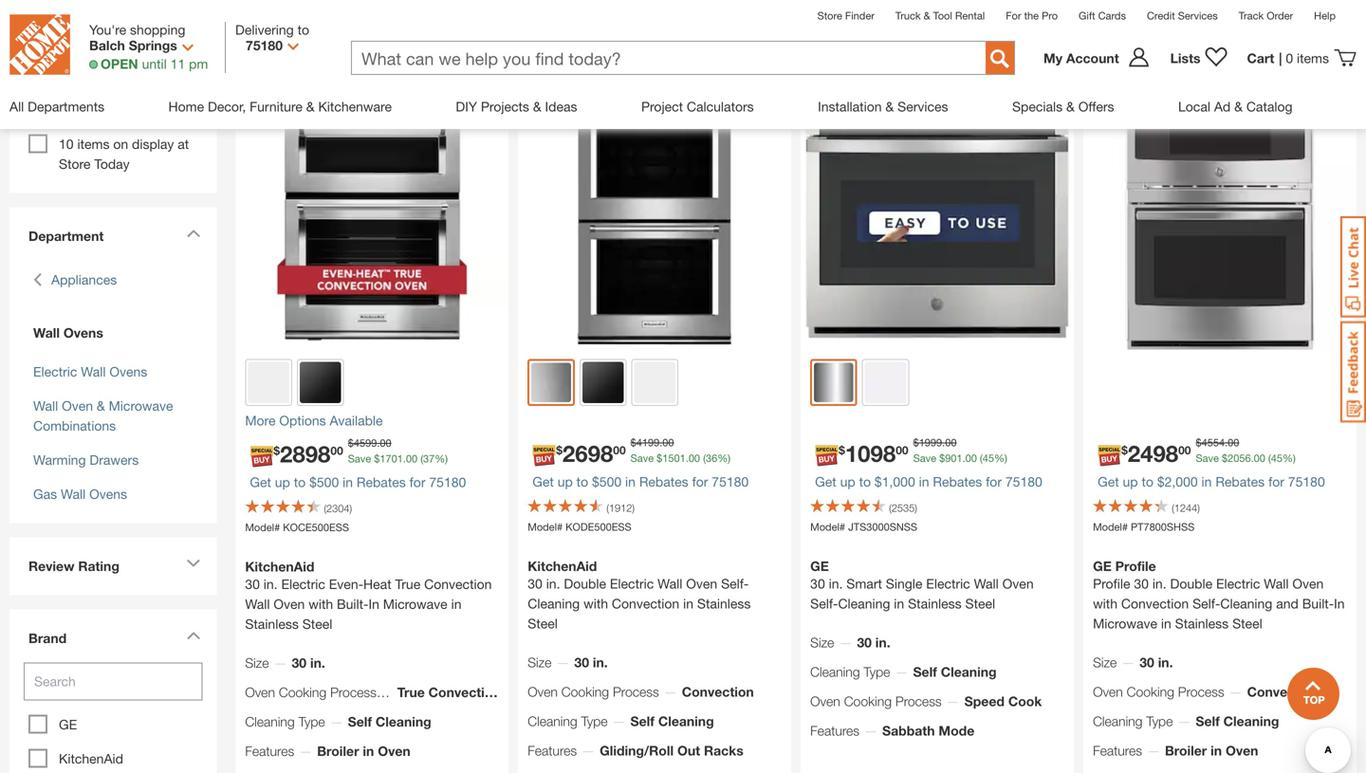 Task type: describe. For each thing, give the bounding box(es) containing it.
on
[[113, 136, 128, 152]]

30 in. for 2698
[[575, 655, 608, 670]]

ovens inside 'wall ovens' link
[[63, 325, 103, 341]]

smart
[[847, 576, 883, 592]]

45 for 1098
[[983, 452, 995, 465]]

track order link
[[1239, 9, 1294, 22]]

process for 2698
[[613, 684, 659, 700]]

oven inside kitchenaid 30 in. double electric wall oven self- cleaning with convection in stainless steel
[[686, 576, 718, 592]]

00 right "2056"
[[1254, 452, 1266, 465]]

pt7800shss
[[1131, 521, 1195, 533]]

& left 'offers'
[[1067, 99, 1075, 114]]

11
[[171, 56, 185, 72]]

available
[[330, 413, 383, 429]]

1 vertical spatial true
[[397, 685, 425, 700]]

& right ad at the top right of the page
[[1235, 99, 1243, 114]]

150
[[9, 42, 38, 63]]

with for 2698
[[584, 596, 608, 612]]

built- inside "kitchenaid 30 in. electric even-heat true convection wall oven with built-in microwave in stainless steel"
[[337, 597, 369, 612]]

you're shopping
[[89, 22, 185, 37]]

drawers
[[90, 452, 139, 468]]

size for 2698
[[528, 655, 552, 670]]

in. inside kitchenaid 30 in. double electric wall oven self- cleaning with convection in stainless steel
[[546, 576, 560, 592]]

gas
[[33, 486, 57, 502]]

features for 2898
[[245, 744, 294, 759]]

credit
[[1147, 9, 1176, 22]]

open
[[101, 56, 138, 72]]

rebates for 1098
[[933, 474, 983, 490]]

size for 2498
[[1093, 655, 1117, 670]]

mode
[[939, 723, 975, 739]]

truck
[[896, 9, 921, 22]]

get for 1098
[[815, 474, 837, 490]]

track order
[[1239, 9, 1294, 22]]

caret icon image for brand
[[186, 632, 201, 640]]

in inside $ 4554 . 00 save $ 2056 . 00 ( 45 %) get up to $2,000 in  rebates for 75180
[[1202, 474, 1212, 490]]

project calculators
[[642, 99, 754, 114]]

steel inside ge profile profile 30 in. double electric wall oven with convection self-cleaning and built-in microwave in stainless steel
[[1233, 616, 1263, 632]]

in inside "kitchenaid 30 in. electric even-heat true convection wall oven with built-in microwave in stainless steel"
[[369, 597, 380, 612]]

( up jts3000snss
[[889, 502, 892, 514]]

project calculators link
[[642, 84, 754, 129]]

self- inside ge 30 in. smart single electric wall oven self-cleaning in stainless steel
[[811, 596, 838, 612]]

steel inside "kitchenaid 30 in. electric even-heat true convection wall oven with built-in microwave in stainless steel"
[[303, 616, 333, 632]]

calculators
[[687, 99, 754, 114]]

3 white image from the left
[[865, 362, 907, 403]]

features for 2698
[[528, 743, 577, 759]]

size:
[[196, 45, 225, 60]]

cards
[[1099, 9, 1127, 22]]

warming drawers
[[33, 452, 139, 468]]

profile 30 in. double electric wall oven with convection self-cleaning and built-in microwave in stainless steel image
[[1084, 76, 1357, 350]]

steel inside kitchenaid 30 in. double electric wall oven self- cleaning with convection in stainless steel
[[528, 616, 558, 632]]

00 inside $ 1098 00
[[896, 444, 909, 457]]

30 in. smart single electric wall oven self-cleaning in stainless steel image
[[801, 76, 1074, 350]]

steel inside ge 30 in. smart single electric wall oven self-cleaning in stainless steel
[[966, 596, 996, 612]]

model# for 2898
[[245, 522, 280, 534]]

$1,000
[[875, 474, 916, 490]]

75180 for 2498
[[1289, 474, 1326, 490]]

stainless inside ge profile profile 30 in. double electric wall oven with convection self-cleaning and built-in microwave in stainless steel
[[1176, 616, 1229, 632]]

00 left the 37
[[406, 453, 418, 465]]

type for 2898
[[299, 714, 325, 730]]

in. down the smart
[[876, 635, 891, 651]]

truck & tool rental link
[[896, 9, 985, 22]]

00 right the 901
[[966, 452, 977, 465]]

to for 2698
[[577, 474, 589, 490]]

rating
[[78, 559, 119, 574]]

convection inside "kitchenaid 30 in. electric even-heat true convection wall oven with built-in microwave in stainless steel"
[[424, 577, 492, 592]]

cleaning type for 2698
[[528, 714, 608, 729]]

in. inside ge 30 in. smart single electric wall oven self-cleaning in stainless steel
[[829, 576, 843, 592]]

get left it
[[28, 97, 51, 113]]

double inside kitchenaid 30 in. double electric wall oven self- cleaning with convection in stainless steel
[[564, 576, 606, 592]]

pro
[[1042, 9, 1058, 22]]

wall oven size: 30 in. button
[[113, 38, 297, 67]]

( 1244 )
[[1172, 502, 1200, 514]]

balch springs
[[89, 37, 177, 53]]

get up to $2,000 in  rebates for 75180 button
[[1098, 474, 1326, 490]]

delivering to
[[235, 22, 309, 37]]

( inside $ 4599 . 00 save $ 1701 . 00 ( 37 %) get up to $500 in  rebates for 75180
[[421, 453, 423, 465]]

( up koce500ess
[[324, 503, 326, 515]]

model# jts3000snss
[[811, 521, 918, 533]]

$ 2898 00
[[274, 440, 343, 467]]

$ up the get up to $1,000 in  rebates for 75180 button
[[914, 437, 919, 449]]

sellers
[[1289, 38, 1329, 54]]

gas wall ovens link
[[33, 486, 127, 502]]

in. inside ge profile profile 30 in. double electric wall oven with convection self-cleaning and built-in microwave in stainless steel
[[1153, 576, 1167, 592]]

wall oven & microwave combinations link
[[33, 398, 173, 434]]

2056
[[1228, 452, 1251, 465]]

electric inside "kitchenaid 30 in. electric even-heat true convection wall oven with built-in microwave in stainless steel"
[[281, 577, 325, 592]]

%) for 2498
[[1283, 452, 1296, 465]]

double inside ge profile profile 30 in. double electric wall oven with convection self-cleaning and built-in microwave in stainless steel
[[1171, 576, 1213, 592]]

in. inside button
[[247, 45, 261, 60]]

warming
[[33, 452, 86, 468]]

4599
[[354, 437, 377, 449]]

30 in. for 2498
[[1140, 655, 1174, 670]]

00 inside $ 2498 00
[[1179, 444, 1192, 457]]

features for 1098
[[811, 723, 860, 739]]

30 inside "kitchenaid 30 in. electric even-heat true convection wall oven with built-in microwave in stainless steel"
[[245, 577, 260, 592]]

$ inside $ 2898 00
[[274, 444, 280, 457]]

back caret image
[[33, 270, 42, 290]]

get up to $500 in  rebates for 75180 button for 2898
[[250, 475, 466, 490]]

cooking for 2698
[[562, 684, 609, 700]]

koce500ess
[[283, 522, 349, 534]]

$ down 4599
[[374, 453, 380, 465]]

save for 2498
[[1196, 452, 1219, 465]]

oven cooking process for 2498
[[1093, 684, 1225, 700]]

help link
[[1315, 9, 1336, 22]]

springs
[[129, 37, 177, 53]]

to for 1098
[[859, 474, 871, 490]]

oven inside button
[[161, 45, 192, 60]]

even-
[[329, 577, 364, 592]]

stainless steel image
[[532, 363, 571, 402]]

$500 for 2898
[[309, 475, 339, 490]]

1912
[[609, 502, 632, 514]]

& left ideas at the top left
[[533, 99, 542, 114]]

microwave inside "kitchenaid 30 in. electric even-heat true convection wall oven with built-in microwave in stainless steel"
[[383, 597, 448, 612]]

10 items on display at store today
[[59, 136, 189, 172]]

live chat image
[[1341, 216, 1367, 318]]

store finder link
[[818, 9, 875, 22]]

black stainless image
[[583, 362, 624, 403]]

2 caret icon image from the top
[[186, 559, 201, 568]]

broiler in oven for 2898
[[317, 744, 411, 759]]

cleaning inside ge 30 in. smart single electric wall oven self-cleaning in stainless steel
[[838, 596, 891, 612]]

get for 2698
[[533, 474, 554, 490]]

30 inside kitchenaid 30 in. double electric wall oven self- cleaning with convection in stainless steel
[[528, 576, 543, 592]]

sort
[[1207, 38, 1232, 54]]

brand link
[[19, 619, 207, 663]]

model# pt7800shss
[[1093, 521, 1195, 533]]

self cleaning for 2898
[[348, 714, 432, 730]]

review
[[28, 559, 74, 574]]

& inside the wall oven & microwave combinations
[[97, 398, 105, 414]]

in inside ge profile profile 30 in. double electric wall oven with convection self-cleaning and built-in microwave in stainless steel
[[1335, 596, 1345, 612]]

my
[[1044, 50, 1063, 66]]

at
[[178, 136, 189, 152]]

$ 4599 . 00 save $ 1701 . 00 ( 37 %) get up to $500 in  rebates for 75180
[[250, 437, 466, 490]]

75180 for 2698
[[712, 474, 749, 490]]

kitchenaid link
[[59, 751, 123, 767]]

self cleaning for 2698
[[631, 714, 714, 729]]

wall oven & microwave combinations
[[33, 398, 173, 434]]

my account link
[[1044, 47, 1161, 69]]

electric inside ge profile profile 30 in. double electric wall oven with convection self-cleaning and built-in microwave in stainless steel
[[1217, 576, 1261, 592]]

process for 2898
[[330, 685, 377, 700]]

local ad & catalog
[[1179, 99, 1293, 114]]

diy projects & ideas
[[456, 99, 578, 114]]

the home depot image
[[9, 14, 70, 75]]

delivering
[[235, 22, 294, 37]]

$ down '4199'
[[657, 452, 663, 465]]

gift cards link
[[1079, 9, 1127, 22]]

cooking for 2498
[[1127, 684, 1175, 700]]

$ inside $ 2698 00
[[556, 444, 563, 457]]

get it fast link
[[19, 86, 207, 130]]

00 inside $ 2898 00
[[331, 444, 343, 457]]

. up the 901
[[943, 437, 945, 449]]

speed cook
[[965, 694, 1042, 709]]

$ right $ 2698 00 in the bottom of the page
[[631, 437, 637, 449]]

oven inside "kitchenaid 30 in. electric even-heat true convection wall oven with built-in microwave in stainless steel"
[[274, 597, 305, 612]]

( 2304 )
[[324, 503, 352, 515]]

00 inside $ 2698 00
[[613, 444, 626, 457]]

installation
[[818, 99, 882, 114]]

for
[[1006, 9, 1022, 22]]

home decor, furniture & kitchenware
[[168, 99, 392, 114]]

2498
[[1128, 440, 1179, 467]]

ge link
[[59, 717, 77, 733]]

electric wall ovens link
[[33, 364, 147, 380]]

75180 for 1098
[[1006, 474, 1043, 490]]

size for 1098
[[811, 635, 835, 651]]

in. down kitchenaid 30 in. double electric wall oven self- cleaning with convection in stainless steel
[[593, 655, 608, 670]]

up for 1098
[[841, 474, 856, 490]]

department link
[[19, 217, 207, 256]]

wall inside ge profile profile 30 in. double electric wall oven with convection self-cleaning and built-in microwave in stainless steel
[[1264, 576, 1289, 592]]

microwave inside ge profile profile 30 in. double electric wall oven with convection self-cleaning and built-in microwave in stainless steel
[[1093, 616, 1158, 632]]

offers
[[1079, 99, 1115, 114]]

true inside "kitchenaid 30 in. electric even-heat true convection wall oven with built-in microwave in stainless steel"
[[395, 577, 421, 592]]

model# for 2498
[[1093, 521, 1128, 533]]

30 inside ge profile profile 30 in. double electric wall oven with convection self-cleaning and built-in microwave in stainless steel
[[1134, 576, 1149, 592]]

$ down available
[[348, 437, 354, 449]]

10
[[59, 136, 74, 152]]

30 in. for 2898
[[292, 655, 325, 671]]

) for 2698
[[632, 502, 635, 514]]

gift cards
[[1079, 9, 1127, 22]]

self for 2698
[[631, 714, 655, 729]]

all departments link
[[9, 84, 104, 129]]

brand
[[28, 631, 67, 646]]

for for 2898
[[410, 475, 426, 490]]

project
[[642, 99, 683, 114]]

appliances
[[51, 272, 117, 288]]

( inside $ 4554 . 00 save $ 2056 . 00 ( 45 %) get up to $2,000 in  rebates for 75180
[[1269, 452, 1272, 465]]

wall inside the wall oven & microwave combinations
[[33, 398, 58, 414]]

wall ovens
[[33, 325, 103, 341]]

in inside '$ 1999 . 00 save $ 901 . 00 ( 45 %) get up to $1,000 in  rebates for 75180'
[[919, 474, 930, 490]]

with for 2498
[[1093, 596, 1118, 612]]

to for 2498
[[1142, 474, 1154, 490]]

in inside "kitchenaid 30 in. electric even-heat true convection wall oven with built-in microwave in stainless steel"
[[451, 597, 462, 612]]

in inside ge profile profile 30 in. double electric wall oven with convection self-cleaning and built-in microwave in stainless steel
[[1162, 616, 1172, 632]]

display
[[132, 136, 174, 152]]

$ down 4554
[[1222, 452, 1228, 465]]

built- inside ge profile profile 30 in. double electric wall oven with convection self-cleaning and built-in microwave in stainless steel
[[1303, 596, 1335, 612]]

until
[[142, 56, 167, 72]]

( up pt7800shss
[[1172, 502, 1175, 514]]

30 in. for 1098
[[857, 635, 891, 651]]

the
[[1025, 9, 1039, 22]]

get up to $1,000 in  rebates for 75180 button
[[815, 474, 1043, 490]]

rebates for 2898
[[357, 475, 406, 490]]

more options available link
[[245, 411, 499, 431]]

diy projects & ideas link
[[456, 84, 578, 129]]

model# for 1098
[[811, 521, 846, 533]]



Task type: locate. For each thing, give the bounding box(es) containing it.
feedback link image
[[1341, 321, 1367, 423]]

get up to $500 in  rebates for 75180 button
[[533, 474, 749, 490], [250, 475, 466, 490]]

caret icon image down at
[[186, 229, 201, 238]]

in. left the smart
[[829, 576, 843, 592]]

caret icon image for department
[[186, 229, 201, 238]]

None text field
[[352, 42, 967, 76]]

( 2535 )
[[889, 502, 918, 514]]

my account
[[1044, 50, 1120, 66]]

oven inside ge 30 in. smart single electric wall oven self-cleaning in stainless steel
[[1003, 576, 1034, 592]]

up inside $ 4554 . 00 save $ 2056 . 00 ( 45 %) get up to $2,000 in  rebates for 75180
[[1123, 474, 1139, 490]]

for for 1098
[[986, 474, 1002, 490]]

with down model# pt7800shss
[[1093, 596, 1118, 612]]

wall inside ge 30 in. smart single electric wall oven self-cleaning in stainless steel
[[974, 576, 999, 592]]

2898
[[280, 440, 331, 467]]

self for 2898
[[348, 714, 372, 730]]

microwave inside the wall oven & microwave combinations
[[109, 398, 173, 414]]

wall
[[132, 45, 157, 60], [33, 325, 60, 341], [81, 364, 106, 380], [33, 398, 58, 414], [61, 486, 86, 502], [658, 576, 683, 592], [974, 576, 999, 592], [1264, 576, 1289, 592], [245, 597, 270, 612]]

00 up the 901
[[945, 437, 957, 449]]

1 white image from the left
[[248, 362, 289, 403]]

diy
[[456, 99, 477, 114]]

local ad & catalog link
[[1179, 84, 1293, 129]]

) down $ 4199 . 00 save $ 1501 . 00 ( 36 %) get up to $500 in  rebates for 75180
[[632, 502, 635, 514]]

for for 2698
[[692, 474, 708, 490]]

top
[[1263, 38, 1285, 54]]

kode500ess
[[566, 521, 632, 533]]

single
[[886, 576, 923, 592]]

with down the kode500ess
[[584, 596, 608, 612]]

$500 up 1912 on the bottom left of page
[[592, 474, 622, 490]]

save for 1098
[[914, 452, 937, 465]]

cooking for 2898
[[279, 685, 327, 700]]

ovens down drawers
[[89, 486, 127, 502]]

items for 10
[[77, 136, 110, 152]]

get it fast
[[28, 97, 94, 113]]

type for 2698
[[581, 714, 608, 729]]

1 horizontal spatial ge
[[811, 558, 829, 574]]

kitchenaid for 2898
[[245, 559, 315, 575]]

size
[[811, 635, 835, 651], [528, 655, 552, 670], [1093, 655, 1117, 670], [245, 655, 269, 671]]

0 vertical spatial true
[[395, 577, 421, 592]]

save down 4554
[[1196, 452, 1219, 465]]

00 left '4199'
[[613, 444, 626, 457]]

up down 2498
[[1123, 474, 1139, 490]]

store left finder on the top of page
[[818, 9, 843, 22]]

stainless steel image
[[814, 363, 854, 402]]

$500 inside $ 4599 . 00 save $ 1701 . 00 ( 37 %) get up to $500 in  rebates for 75180
[[309, 475, 339, 490]]

ovens for electric wall ovens
[[109, 364, 147, 380]]

in. down model# koce500ess
[[264, 577, 278, 592]]

$ 1098 00
[[839, 440, 909, 467]]

for inside $ 4599 . 00 save $ 1701 . 00 ( 37 %) get up to $500 in  rebates for 75180
[[410, 475, 426, 490]]

30 in. down "kitchenaid 30 in. electric even-heat true convection wall oven with built-in microwave in stainless steel"
[[292, 655, 325, 671]]

00 left the 36
[[689, 452, 700, 465]]

. up 1501 at bottom
[[660, 437, 663, 449]]

model# left koce500ess
[[245, 522, 280, 534]]

cleaning inside ge profile profile 30 in. double electric wall oven with convection self-cleaning and built-in microwave in stainless steel
[[1221, 596, 1273, 612]]

75180 inside $ 4554 . 00 save $ 2056 . 00 ( 45 %) get up to $2,000 in  rebates for 75180
[[1289, 474, 1326, 490]]

0
[[1286, 50, 1294, 66]]

$ inside $ 1098 00
[[839, 444, 845, 457]]

model# left jts3000snss
[[811, 521, 846, 533]]

%) for 2898
[[435, 453, 448, 465]]

1 horizontal spatial get up to $500 in  rebates for 75180 button
[[533, 474, 749, 490]]

with
[[584, 596, 608, 612], [1093, 596, 1118, 612], [309, 597, 333, 612]]

in. down model# kode500ess
[[546, 576, 560, 592]]

specials & offers
[[1013, 99, 1115, 114]]

white image right black stainless image
[[634, 362, 676, 403]]

built- right and
[[1303, 596, 1335, 612]]

2304
[[326, 503, 350, 515]]

1 horizontal spatial with
[[584, 596, 608, 612]]

ge 30 in. smart single electric wall oven self-cleaning in stainless steel
[[811, 558, 1034, 612]]

1 horizontal spatial in
[[1335, 596, 1345, 612]]

self for 2498
[[1196, 714, 1220, 729]]

0 horizontal spatial with
[[309, 597, 333, 612]]

%) inside $ 4599 . 00 save $ 1701 . 00 ( 37 %) get up to $500 in  rebates for 75180
[[435, 453, 448, 465]]

store inside 10 items on display at store today
[[59, 156, 91, 172]]

black stainless image
[[300, 362, 341, 403]]

& inside "link"
[[886, 99, 894, 114]]

the home depot logo link
[[9, 14, 70, 75]]

for for 2498
[[1269, 474, 1285, 490]]

all departments
[[9, 99, 104, 114]]

( right "2056"
[[1269, 452, 1272, 465]]

0 horizontal spatial broiler in oven
[[317, 744, 411, 759]]

rebates down 1501 at bottom
[[639, 474, 689, 490]]

furniture
[[250, 99, 303, 114]]

stainless inside ge 30 in. smart single electric wall oven self-cleaning in stainless steel
[[908, 596, 962, 612]]

rebates inside $ 4599 . 00 save $ 1701 . 00 ( 37 %) get up to $500 in  rebates for 75180
[[357, 475, 406, 490]]

get up model# pt7800shss
[[1098, 474, 1120, 490]]

balch
[[89, 37, 125, 53]]

0 horizontal spatial 45
[[983, 452, 995, 465]]

$
[[631, 437, 637, 449], [914, 437, 919, 449], [1196, 437, 1202, 449], [348, 437, 354, 449], [556, 444, 563, 457], [839, 444, 845, 457], [1122, 444, 1128, 457], [274, 444, 280, 457], [657, 452, 663, 465], [940, 452, 945, 465], [1222, 452, 1228, 465], [374, 453, 380, 465]]

2 white image from the left
[[634, 362, 676, 403]]

convection inside kitchenaid 30 in. double electric wall oven self- cleaning with convection in stainless steel
[[612, 596, 680, 612]]

$500 up ( 2304 )
[[309, 475, 339, 490]]

in inside $ 4199 . 00 save $ 1501 . 00 ( 36 %) get up to $500 in  rebates for 75180
[[625, 474, 636, 490]]

department
[[28, 228, 104, 244]]

you're
[[89, 22, 126, 37]]

1 horizontal spatial microwave
[[383, 597, 448, 612]]

1 45 from the left
[[983, 452, 995, 465]]

$500 inside $ 4199 . 00 save $ 1501 . 00 ( 36 %) get up to $500 in  rebates for 75180
[[592, 474, 622, 490]]

broiler for 2498
[[1165, 743, 1207, 759]]

cleaning type for 2498
[[1093, 714, 1173, 729]]

00 left 4599
[[331, 444, 343, 457]]

ovens up electric wall ovens
[[63, 325, 103, 341]]

cleaning inside kitchenaid 30 in. double electric wall oven self- cleaning with convection in stainless steel
[[528, 596, 580, 612]]

up for 2498
[[1123, 474, 1139, 490]]

( 1912 )
[[607, 502, 635, 514]]

%) inside $ 4199 . 00 save $ 1501 . 00 ( 36 %) get up to $500 in  rebates for 75180
[[718, 452, 731, 465]]

get for 2498
[[1098, 474, 1120, 490]]

45 inside $ 4554 . 00 save $ 2056 . 00 ( 45 %) get up to $2,000 in  rebates for 75180
[[1272, 452, 1283, 465]]

30 in. down ge profile profile 30 in. double electric wall oven with convection self-cleaning and built-in microwave in stainless steel
[[1140, 655, 1174, 670]]

broiler for 2898
[[317, 744, 359, 759]]

cleaning type for 2898
[[245, 714, 325, 730]]

ge up the kitchenaid link
[[59, 717, 77, 733]]

$ up get up to $2,000 in  rebates for 75180 button
[[1196, 437, 1202, 449]]

ge down model# jts3000snss
[[811, 558, 829, 574]]

caret icon image up search text box
[[186, 632, 201, 640]]

up inside $ 4599 . 00 save $ 1701 . 00 ( 37 %) get up to $500 in  rebates for 75180
[[275, 475, 290, 490]]

2 horizontal spatial white image
[[865, 362, 907, 403]]

get up to $500 in  rebates for 75180 button for 2698
[[533, 474, 749, 490]]

ge for 2498
[[1093, 558, 1112, 574]]

oven cooking process for 2698
[[528, 684, 659, 700]]

00 up "2056"
[[1228, 437, 1240, 449]]

75180 inside $ 4199 . 00 save $ 1501 . 00 ( 36 %) get up to $500 in  rebates for 75180
[[712, 474, 749, 490]]

convection inside ge profile profile 30 in. double electric wall oven with convection self-cleaning and built-in microwave in stainless steel
[[1122, 596, 1189, 612]]

get inside '$ 1999 . 00 save $ 901 . 00 ( 45 %) get up to $1,000 in  rebates for 75180'
[[815, 474, 837, 490]]

0 vertical spatial store
[[818, 9, 843, 22]]

kitchenaid 30 in. double electric wall oven self- cleaning with convection in stainless steel
[[528, 558, 751, 632]]

model# kode500ess
[[528, 521, 632, 533]]

1 caret icon image from the top
[[186, 229, 201, 238]]

electric
[[33, 364, 77, 380], [610, 576, 654, 592], [927, 576, 971, 592], [1217, 576, 1261, 592], [281, 577, 325, 592]]

racks
[[704, 743, 744, 759]]

None text field
[[352, 42, 967, 76]]

caret icon image
[[186, 229, 201, 238], [186, 559, 201, 568], [186, 632, 201, 640]]

lists
[[1171, 50, 1201, 66]]

self- inside ge profile profile 30 in. double electric wall oven with convection self-cleaning and built-in microwave in stainless steel
[[1193, 596, 1221, 612]]

1 horizontal spatial items
[[1297, 50, 1330, 66]]

services inside "link"
[[898, 99, 949, 114]]

white image
[[248, 362, 289, 403], [634, 362, 676, 403], [865, 362, 907, 403]]

1 horizontal spatial store
[[818, 9, 843, 22]]

1 vertical spatial items
[[77, 136, 110, 152]]

45
[[983, 452, 995, 465], [1272, 452, 1283, 465]]

) for 2898
[[350, 503, 352, 515]]

for inside $ 4554 . 00 save $ 2056 . 00 ( 45 %) get up to $2,000 in  rebates for 75180
[[1269, 474, 1285, 490]]

up down 2898
[[275, 475, 290, 490]]

$ 4199 . 00 save $ 1501 . 00 ( 36 %) get up to $500 in  rebates for 75180
[[533, 437, 749, 490]]

stainless inside "kitchenaid 30 in. electric even-heat true convection wall oven with built-in microwave in stainless steel"
[[245, 616, 299, 632]]

size for 2898
[[245, 655, 269, 671]]

save inside $ 4199 . 00 save $ 1501 . 00 ( 36 %) get up to $500 in  rebates for 75180
[[631, 452, 654, 465]]

$ inside $ 2498 00
[[1122, 444, 1128, 457]]

1 double from the left
[[564, 576, 606, 592]]

wall ovens link
[[28, 323, 198, 343]]

items inside 10 items on display at store today
[[77, 136, 110, 152]]

30 in. electric even-heat true convection wall oven with built-in microwave in stainless steel image
[[236, 76, 509, 350]]

( up the kode500ess
[[607, 502, 609, 514]]

get up model# kode500ess
[[533, 474, 554, 490]]

kitchenaid inside "kitchenaid 30 in. electric even-heat true convection wall oven with built-in microwave in stainless steel"
[[245, 559, 315, 575]]

up down 2698
[[558, 474, 573, 490]]

wall inside button
[[132, 45, 157, 60]]

in inside kitchenaid 30 in. double electric wall oven self- cleaning with convection in stainless steel
[[683, 596, 694, 612]]

double
[[564, 576, 606, 592], [1171, 576, 1213, 592]]

self-
[[721, 576, 749, 592], [811, 596, 838, 612], [1193, 596, 1221, 612]]

in. down "kitchenaid 30 in. electric even-heat true convection wall oven with built-in microwave in stainless steel"
[[310, 655, 325, 671]]

& up combinations
[[97, 398, 105, 414]]

0 horizontal spatial broiler
[[317, 744, 359, 759]]

with inside kitchenaid 30 in. double electric wall oven self- cleaning with convection in stainless steel
[[584, 596, 608, 612]]

1 horizontal spatial $500
[[592, 474, 622, 490]]

1 vertical spatial profile
[[1093, 576, 1131, 592]]

up for 2898
[[275, 475, 290, 490]]

00 up 1501 at bottom
[[663, 437, 674, 449]]

%) right the 901
[[995, 452, 1008, 465]]

model# left the kode500ess
[[528, 521, 563, 533]]

1 horizontal spatial built-
[[1303, 596, 1335, 612]]

1 vertical spatial caret icon image
[[186, 559, 201, 568]]

oven
[[161, 45, 192, 60], [62, 398, 93, 414], [686, 576, 718, 592], [1003, 576, 1034, 592], [1293, 576, 1324, 592], [274, 597, 305, 612], [528, 684, 558, 700], [1093, 684, 1123, 700], [245, 685, 275, 700], [811, 694, 841, 709], [1226, 743, 1259, 759], [378, 744, 411, 759]]

get inside $ 4599 . 00 save $ 1701 . 00 ( 37 %) get up to $500 in  rebates for 75180
[[250, 475, 271, 490]]

to inside '$ 1999 . 00 save $ 901 . 00 ( 45 %) get up to $1,000 in  rebates for 75180'
[[859, 474, 871, 490]]

) for 2498
[[1198, 502, 1200, 514]]

caret icon image inside department link
[[186, 229, 201, 238]]

oven cooking process for 2898
[[245, 685, 377, 700]]

& left tool
[[924, 9, 931, 22]]

2 double from the left
[[1171, 576, 1213, 592]]

electric inside ge 30 in. smart single electric wall oven self-cleaning in stainless steel
[[927, 576, 971, 592]]

2 45 from the left
[[1272, 452, 1283, 465]]

1 vertical spatial microwave
[[383, 597, 448, 612]]

cart
[[1248, 50, 1275, 66]]

0 horizontal spatial self-
[[721, 576, 749, 592]]

30 inside button
[[228, 45, 243, 60]]

1 horizontal spatial 45
[[1272, 452, 1283, 465]]

45 inside '$ 1999 . 00 save $ 901 . 00 ( 45 %) get up to $1,000 in  rebates for 75180'
[[983, 452, 995, 465]]

oven inside ge profile profile 30 in. double electric wall oven with convection self-cleaning and built-in microwave in stainless steel
[[1293, 576, 1324, 592]]

ge inside ge 30 in. smart single electric wall oven self-cleaning in stainless steel
[[811, 558, 829, 574]]

. up "2056"
[[1225, 437, 1228, 449]]

for inside $ 4199 . 00 save $ 1501 . 00 ( 36 %) get up to $500 in  rebates for 75180
[[692, 474, 708, 490]]

kitchenaid for 2698
[[528, 558, 597, 574]]

1701
[[380, 453, 403, 465]]

save inside '$ 1999 . 00 save $ 901 . 00 ( 45 %) get up to $1,000 in  rebates for 75180'
[[914, 452, 937, 465]]

00 left the 1999
[[896, 444, 909, 457]]

& right installation
[[886, 99, 894, 114]]

self- inside kitchenaid 30 in. double electric wall oven self- cleaning with convection in stainless steel
[[721, 576, 749, 592]]

services up sort
[[1179, 9, 1218, 22]]

fast
[[67, 97, 94, 113]]

0 horizontal spatial in
[[369, 597, 380, 612]]

30
[[228, 45, 243, 60], [528, 576, 543, 592], [811, 576, 825, 592], [1134, 576, 1149, 592], [245, 577, 260, 592], [857, 635, 872, 651], [575, 655, 589, 670], [1140, 655, 1155, 670], [292, 655, 307, 671]]

2535
[[892, 502, 915, 514]]

rebates inside $ 4199 . 00 save $ 1501 . 00 ( 36 %) get up to $500 in  rebates for 75180
[[639, 474, 689, 490]]

specials & offers link
[[1013, 84, 1115, 129]]

broiler in oven
[[1165, 743, 1259, 759], [317, 744, 411, 759]]

) down $ 4599 . 00 save $ 1701 . 00 ( 37 %) get up to $500 in  rebates for 75180 at left
[[350, 503, 352, 515]]

rental
[[956, 9, 985, 22]]

00 up 1701
[[380, 437, 392, 449]]

kitchenaid down model# koce500ess
[[245, 559, 315, 575]]

process
[[613, 684, 659, 700], [1179, 684, 1225, 700], [330, 685, 377, 700], [896, 694, 942, 709]]

0 horizontal spatial microwave
[[109, 398, 173, 414]]

%) inside '$ 1999 . 00 save $ 901 . 00 ( 45 %) get up to $1,000 in  rebates for 75180'
[[995, 452, 1008, 465]]

wall oven size: 30 in.
[[132, 45, 261, 60]]

1 vertical spatial store
[[59, 156, 91, 172]]

( inside '$ 1999 . 00 save $ 901 . 00 ( 45 %) get up to $1,000 in  rebates for 75180'
[[980, 452, 983, 465]]

sort by: top sellers
[[1207, 38, 1329, 54]]

%) for 2698
[[718, 452, 731, 465]]

1 horizontal spatial services
[[1179, 9, 1218, 22]]

get for 2898
[[250, 475, 271, 490]]

broiler in oven for 2498
[[1165, 743, 1259, 759]]

0 horizontal spatial white image
[[248, 362, 289, 403]]

today
[[94, 156, 130, 172]]

self cleaning for 2498
[[1196, 714, 1280, 729]]

0 vertical spatial items
[[1297, 50, 1330, 66]]

save down the 1999
[[914, 452, 937, 465]]

30 in.
[[857, 635, 891, 651], [575, 655, 608, 670], [1140, 655, 1174, 670], [292, 655, 325, 671]]

combinations
[[33, 418, 116, 434]]

Search text field
[[24, 663, 203, 701]]

. up the get up to $1,000 in  rebates for 75180 button
[[963, 452, 966, 465]]

0 vertical spatial ovens
[[63, 325, 103, 341]]

in inside $ 4599 . 00 save $ 1701 . 00 ( 37 %) get up to $500 in  rebates for 75180
[[343, 475, 353, 490]]

rebates for 2698
[[639, 474, 689, 490]]

rebates down 1701
[[357, 475, 406, 490]]

0 items
[[1286, 50, 1330, 66]]

truck & tool rental
[[896, 9, 985, 22]]

in
[[1335, 596, 1345, 612], [369, 597, 380, 612]]

0 horizontal spatial built-
[[337, 597, 369, 612]]

2 horizontal spatial with
[[1093, 596, 1118, 612]]

to down 1098
[[859, 474, 871, 490]]

get inside $ 4554 . 00 save $ 2056 . 00 ( 45 %) get up to $2,000 in  rebates for 75180
[[1098, 474, 1120, 490]]

%) right 1501 at bottom
[[718, 452, 731, 465]]

30 in. double electric wall oven self-cleaning with convection in stainless steel image
[[518, 76, 792, 350]]

electric wall ovens
[[33, 364, 147, 380]]

with down even-
[[309, 597, 333, 612]]

0 horizontal spatial items
[[77, 136, 110, 152]]

to right delivering
[[298, 22, 309, 37]]

kitchenaid down ge link
[[59, 751, 123, 767]]

2 vertical spatial caret icon image
[[186, 632, 201, 640]]

2 vertical spatial microwave
[[1093, 616, 1158, 632]]

more options available
[[245, 413, 383, 429]]

tool
[[934, 9, 953, 22]]

to inside $ 4199 . 00 save $ 1501 . 00 ( 36 %) get up to $500 in  rebates for 75180
[[577, 474, 589, 490]]

1 vertical spatial ovens
[[109, 364, 147, 380]]

oven inside the wall oven & microwave combinations
[[62, 398, 93, 414]]

get up model# koce500ess
[[250, 475, 271, 490]]

75180 for 2898
[[429, 475, 466, 490]]

double down pt7800shss
[[1171, 576, 1213, 592]]

1501
[[663, 452, 686, 465]]

2 vertical spatial ovens
[[89, 486, 127, 502]]

kitchenaid down model# kode500ess
[[528, 558, 597, 574]]

. left the 37
[[403, 453, 406, 465]]

rebates inside $ 4554 . 00 save $ 2056 . 00 ( 45 %) get up to $2,000 in  rebates for 75180
[[1216, 474, 1265, 490]]

type for 2498
[[1147, 714, 1173, 729]]

up inside '$ 1999 . 00 save $ 901 . 00 ( 45 %) get up to $1,000 in  rebates for 75180'
[[841, 474, 856, 490]]

45 for 2498
[[1272, 452, 1283, 465]]

( inside $ 4199 . 00 save $ 1501 . 00 ( 36 %) get up to $500 in  rebates for 75180
[[703, 452, 706, 465]]

features for 2498
[[1093, 743, 1143, 759]]

) down the get up to $1,000 in  rebates for 75180 button
[[915, 502, 918, 514]]

get
[[28, 97, 51, 113], [533, 474, 554, 490], [815, 474, 837, 490], [1098, 474, 1120, 490], [250, 475, 271, 490]]

in right and
[[1335, 596, 1345, 612]]

0 vertical spatial services
[[1179, 9, 1218, 22]]

kitchenaid inside kitchenaid 30 in. double electric wall oven self- cleaning with convection in stainless steel
[[528, 558, 597, 574]]

in down heat
[[369, 597, 380, 612]]

self cleaning
[[913, 664, 997, 680], [631, 714, 714, 729], [1196, 714, 1280, 729], [348, 714, 432, 730]]

save down 4599
[[348, 453, 371, 465]]

( right the 901
[[980, 452, 983, 465]]

up down 1098
[[841, 474, 856, 490]]

cleaning type
[[811, 664, 891, 680], [528, 714, 608, 729], [1093, 714, 1173, 729], [245, 714, 325, 730]]

save for 2898
[[348, 453, 371, 465]]

built- down even-
[[337, 597, 369, 612]]

1 horizontal spatial broiler
[[1165, 743, 1207, 759]]

0 horizontal spatial store
[[59, 156, 91, 172]]

2 horizontal spatial kitchenaid
[[528, 558, 597, 574]]

ge for 1098
[[811, 558, 829, 574]]

help
[[1315, 9, 1336, 22]]

in. down ge profile profile 30 in. double electric wall oven with convection self-cleaning and built-in microwave in stainless steel
[[1159, 655, 1174, 670]]

submit search image
[[991, 49, 1010, 68]]

&
[[924, 9, 931, 22], [306, 99, 315, 114], [533, 99, 542, 114], [886, 99, 894, 114], [1067, 99, 1075, 114], [1235, 99, 1243, 114], [97, 398, 105, 414]]

cooking
[[562, 684, 609, 700], [1127, 684, 1175, 700], [279, 685, 327, 700], [844, 694, 892, 709]]

( right 1701
[[421, 453, 423, 465]]

%) for 1098
[[995, 452, 1008, 465]]

order
[[1267, 9, 1294, 22]]

%)
[[718, 452, 731, 465], [995, 452, 1008, 465], [1283, 452, 1296, 465], [435, 453, 448, 465]]

caret icon image inside 'brand' link
[[186, 632, 201, 640]]

save for 2698
[[631, 452, 654, 465]]

1 horizontal spatial self-
[[811, 596, 838, 612]]

0 horizontal spatial double
[[564, 576, 606, 592]]

broiler
[[1165, 743, 1207, 759], [317, 744, 359, 759]]

2 horizontal spatial microwave
[[1093, 616, 1158, 632]]

0 vertical spatial caret icon image
[[186, 229, 201, 238]]

$ down stainless steel icon
[[839, 444, 845, 457]]

0 horizontal spatial kitchenaid
[[59, 751, 123, 767]]

rebates down "2056"
[[1216, 474, 1265, 490]]

$ down more
[[274, 444, 280, 457]]

to inside $ 4554 . 00 save $ 2056 . 00 ( 45 %) get up to $2,000 in  rebates for 75180
[[1142, 474, 1154, 490]]

0 horizontal spatial $500
[[309, 475, 339, 490]]

. up get up to $2,000 in  rebates for 75180 button
[[1251, 452, 1254, 465]]

save
[[631, 452, 654, 465], [914, 452, 937, 465], [1196, 452, 1219, 465], [348, 453, 371, 465]]

0 vertical spatial microwave
[[109, 398, 173, 414]]

double down model# kode500ess
[[564, 576, 606, 592]]

for inside '$ 1999 . 00 save $ 901 . 00 ( 45 %) get up to $1,000 in  rebates for 75180'
[[986, 474, 1002, 490]]

model# for 2698
[[528, 521, 563, 533]]

1 horizontal spatial white image
[[634, 362, 676, 403]]

rebates for 2498
[[1216, 474, 1265, 490]]

$500 for 2698
[[592, 474, 622, 490]]

in inside ge 30 in. smart single electric wall oven self-cleaning in stainless steel
[[894, 596, 905, 612]]

with inside "kitchenaid 30 in. electric even-heat true convection wall oven with built-in microwave in stainless steel"
[[309, 597, 333, 612]]

1 horizontal spatial kitchenaid
[[245, 559, 315, 575]]

wall inside "kitchenaid 30 in. electric even-heat true convection wall oven with built-in microwave in stainless steel"
[[245, 597, 270, 612]]

2 horizontal spatial ge
[[1093, 558, 1112, 574]]

process for 2498
[[1179, 684, 1225, 700]]

1 horizontal spatial double
[[1171, 576, 1213, 592]]

0 horizontal spatial services
[[898, 99, 949, 114]]

sabbath mode
[[883, 723, 975, 739]]

& right furniture at the left
[[306, 99, 315, 114]]

get up model# jts3000snss
[[815, 474, 837, 490]]

0 horizontal spatial ge
[[59, 717, 77, 733]]

75180 inside $ 4599 . 00 save $ 1701 . 00 ( 37 %) get up to $500 in  rebates for 75180
[[429, 475, 466, 490]]

%) inside $ 4554 . 00 save $ 2056 . 00 ( 45 %) get up to $2,000 in  rebates for 75180
[[1283, 452, 1296, 465]]

3 caret icon image from the top
[[186, 632, 201, 640]]

in. down pt7800shss
[[1153, 576, 1167, 592]]

. up 1701
[[377, 437, 380, 449]]

save down '4199'
[[631, 452, 654, 465]]

services right installation
[[898, 99, 949, 114]]

up inside $ 4199 . 00 save $ 1501 . 00 ( 36 %) get up to $500 in  rebates for 75180
[[558, 474, 573, 490]]

0 horizontal spatial get up to $500 in  rebates for 75180 button
[[250, 475, 466, 490]]

ovens for gas wall ovens
[[89, 486, 127, 502]]

items for 0
[[1297, 50, 1330, 66]]

oven cooking process
[[528, 684, 659, 700], [1093, 684, 1225, 700], [245, 685, 377, 700], [811, 694, 942, 709]]

ovens down 'wall ovens' link
[[109, 364, 147, 380]]

2 horizontal spatial self-
[[1193, 596, 1221, 612]]

) for 1098
[[915, 502, 918, 514]]

electric inside kitchenaid 30 in. double electric wall oven self- cleaning with convection in stainless steel
[[610, 576, 654, 592]]

wall inside kitchenaid 30 in. double electric wall oven self- cleaning with convection in stainless steel
[[658, 576, 683, 592]]

45 right the 901
[[983, 452, 995, 465]]

30 in. down the smart
[[857, 635, 891, 651]]

1 horizontal spatial broiler in oven
[[1165, 743, 1259, 759]]

1098
[[845, 440, 896, 467]]

) down get up to $2,000 in  rebates for 75180 button
[[1198, 502, 1200, 514]]

up for 2698
[[558, 474, 573, 490]]

stainless inside kitchenaid 30 in. double electric wall oven self- cleaning with convection in stainless steel
[[697, 596, 751, 612]]

rebates inside '$ 1999 . 00 save $ 901 . 00 ( 45 %) get up to $1,000 in  rebates for 75180'
[[933, 474, 983, 490]]

to for 2898
[[294, 475, 306, 490]]

ge inside ge profile profile 30 in. double electric wall oven with convection self-cleaning and built-in microwave in stainless steel
[[1093, 558, 1112, 574]]

0 vertical spatial profile
[[1116, 558, 1157, 574]]

. left the 36
[[686, 452, 689, 465]]

caret icon image right the rating
[[186, 559, 201, 568]]

gas wall ovens
[[33, 486, 127, 502]]

$ down the 1999
[[940, 452, 945, 465]]

1 vertical spatial services
[[898, 99, 949, 114]]

in. inside "kitchenaid 30 in. electric even-heat true convection wall oven with built-in microwave in stainless steel"
[[264, 577, 278, 592]]

with inside ge profile profile 30 in. double electric wall oven with convection self-cleaning and built-in microwave in stainless steel
[[1093, 596, 1118, 612]]

30 inside ge 30 in. smart single electric wall oven self-cleaning in stainless steel
[[811, 576, 825, 592]]



Task type: vqa. For each thing, say whether or not it's contained in the screenshot.
9
no



